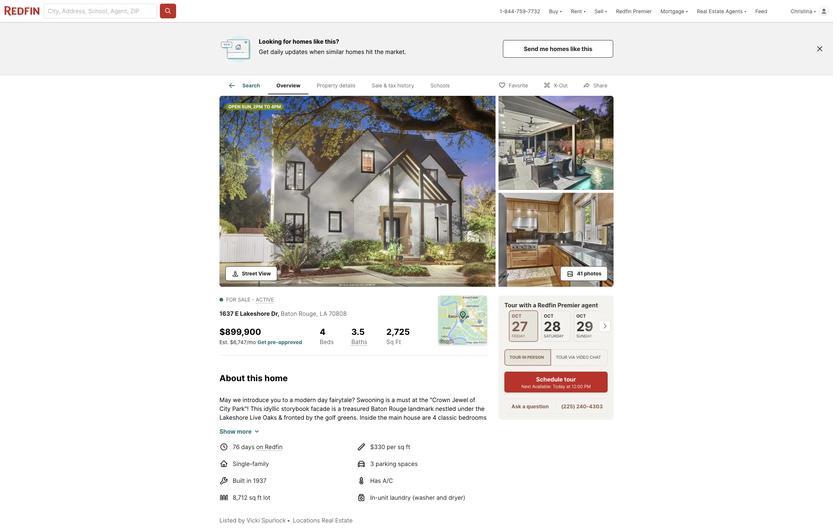Task type: locate. For each thing, give the bounding box(es) containing it.
lakeshore up spanning at the left bottom of page
[[220, 414, 248, 422]]

tour left via
[[556, 355, 567, 360]]

magic(ie
[[220, 441, 243, 448]]

4 ▾ from the left
[[686, 8, 688, 14]]

wood-
[[359, 449, 377, 457]]

like inside looking for homes like this? get daily updates when similar homes hit the market.
[[314, 38, 324, 45]]

on inside may we introduce you to a modern day fairytale? swooning is a must at the "crown jewel of city park"! this idyllic storybook facade is a treasured baton rouge landmark nestled under the lakeshore live oaks  &  fronted by the golf greens. inside the main house are 4 classic bedrooms spanning the 1st  &  2nd levels with the original wood floors  &  millwork. there is also an enchanting caretaker's cottage with one bedroom/bath, kitchenette + a little unexpected magic(ie hidden storage). the main foyer opens to a nostalgic staircase  &  a new brick-clad half bath for guests. moving into the living room is the wood-burning fireplace that will provide the backdrop for cherished memories to be made. a sunny siren's song will pull you into the adjacent den with a built-in bar, vaulted ceilings  &  terracotta tile floors. sunlight is the hero of this space emphasized by floor to ceiling windows with views of the new deck  &  landscaped courtyard. the primary bedroom has a sweeping layout, double walk-in closets  &  spacious ensuite bath. previous improvements include pella windows, an architecural shingle roof replacement on both structures in (2009), copper awnings  &  gutters. the outdoor oasis  includes a gunite lap-pool with cascading slate fountain, cool-tile decking under the covered outdoor living space, outdoor shower, seperate pool bath with washer/dryer area, a
[[256, 502, 263, 510]]

clad
[[460, 441, 471, 448]]

sun,
[[242, 104, 252, 110]]

City, Address, School, Agent, ZIP search field
[[44, 4, 157, 18]]

of
[[470, 397, 475, 404], [473, 467, 478, 474], [392, 476, 397, 483]]

sweeping
[[328, 485, 355, 492]]

oct inside "oct 29 sunday"
[[576, 314, 586, 319]]

1 horizontal spatial tile
[[388, 467, 397, 474]]

0 vertical spatial redfin
[[616, 8, 632, 14]]

1 vertical spatial get
[[257, 339, 266, 346]]

ft left 'lot'
[[257, 494, 262, 502]]

2 horizontal spatial outdoor
[[453, 511, 475, 519]]

2 vertical spatial redfin
[[265, 444, 283, 451]]

park"!
[[232, 405, 249, 413]]

lakeshore inside may we introduce you to a modern day fairytale? swooning is a must at the "crown jewel of city park"! this idyllic storybook facade is a treasured baton rouge landmark nestled under the lakeshore live oaks  &  fronted by the golf greens. inside the main house are 4 classic bedrooms spanning the 1st  &  2nd levels with the original wood floors  &  millwork. there is also an enchanting caretaker's cottage with one bedroom/bath, kitchenette + a little unexpected magic(ie hidden storage). the main foyer opens to a nostalgic staircase  &  a new brick-clad half bath for guests. moving into the living room is the wood-burning fireplace that will provide the backdrop for cherished memories to be made. a sunny siren's song will pull you into the adjacent den with a built-in bar, vaulted ceilings  &  terracotta tile floors. sunlight is the hero of this space emphasized by floor to ceiling windows with views of the new deck  &  landscaped courtyard. the primary bedroom has a sweeping layout, double walk-in closets  &  spacious ensuite bath. previous improvements include pella windows, an architecural shingle roof replacement on both structures in (2009), copper awnings  &  gutters. the outdoor oasis  includes a gunite lap-pool with cascading slate fountain, cool-tile decking under the covered outdoor living space, outdoor shower, seperate pool bath with washer/dryer area, a
[[220, 414, 248, 422]]

1637 e lakeshore dr , baton rouge , la 70808
[[220, 310, 347, 318]]

0 horizontal spatial tile
[[367, 511, 375, 519]]

1 horizontal spatial oct
[[544, 314, 554, 319]]

oct down tour with a redfin premier agent
[[544, 314, 554, 319]]

made.
[[331, 458, 348, 466]]

1 vertical spatial at
[[412, 397, 418, 404]]

oct inside the oct 28 saturday
[[544, 314, 554, 319]]

with down cool-
[[357, 520, 368, 525]]

redfin right sell ▾ dropdown button at right
[[616, 8, 632, 14]]

1637 e lakeshore dr, baton rouge, la 70808 image
[[220, 96, 496, 287], [499, 96, 614, 190], [499, 193, 614, 287]]

about this home
[[220, 373, 288, 384]]

overview tab
[[268, 77, 309, 94]]

0 vertical spatial you
[[271, 397, 281, 404]]

you down that
[[430, 458, 440, 466]]

list box
[[504, 350, 608, 366]]

& up 2nd on the bottom of the page
[[279, 414, 282, 422]]

0 horizontal spatial an
[[388, 494, 395, 501]]

structures
[[279, 502, 307, 510]]

4pm
[[271, 104, 281, 110]]

1 vertical spatial by
[[285, 476, 292, 483]]

0 horizontal spatial oct
[[512, 314, 522, 319]]

by
[[306, 414, 313, 422], [285, 476, 292, 483], [238, 517, 245, 524]]

of right jewel
[[470, 397, 475, 404]]

jewel
[[452, 397, 468, 404]]

$330 per sq ft
[[370, 444, 410, 451]]

1 vertical spatial baton
[[371, 405, 387, 413]]

in left the person
[[522, 355, 526, 360]]

ensuite
[[220, 494, 240, 501]]

an down double at left
[[388, 494, 395, 501]]

available:
[[532, 384, 552, 390]]

bath.
[[241, 494, 256, 501]]

oaks
[[263, 414, 277, 422]]

seperate
[[302, 520, 327, 525]]

0 horizontal spatial premier
[[558, 302, 580, 309]]

living down gunite
[[220, 520, 234, 525]]

2 horizontal spatial by
[[306, 414, 313, 422]]

this
[[250, 405, 262, 413]]

0 horizontal spatial sq
[[249, 494, 256, 502]]

the up memories
[[299, 449, 308, 457]]

get pre-approved link
[[257, 339, 302, 346]]

0 horizontal spatial rouge
[[299, 310, 316, 318]]

main left foyer in the bottom of the page
[[304, 441, 318, 448]]

3 oct from the left
[[576, 314, 586, 319]]

1 horizontal spatial the
[[292, 441, 303, 448]]

0 vertical spatial on
[[256, 444, 263, 451]]

living up be
[[310, 449, 324, 457]]

moving
[[265, 449, 285, 457]]

1 horizontal spatial like
[[570, 45, 580, 53]]

sunday
[[576, 334, 592, 339]]

1 , from the left
[[278, 310, 279, 318]]

main up millwork.
[[389, 414, 402, 422]]

on right days
[[256, 444, 263, 451]]

1 ▾ from the left
[[560, 8, 562, 14]]

bath down fountain,
[[342, 520, 355, 525]]

with up oct 27 friday
[[519, 302, 532, 309]]

0 vertical spatial an
[[451, 423, 458, 430]]

▾ for sell ▾
[[605, 8, 607, 14]]

premier left mortgage
[[633, 8, 652, 14]]

2 horizontal spatial the
[[412, 502, 423, 510]]

0 horizontal spatial ft
[[257, 494, 262, 502]]

with left one
[[307, 432, 319, 439]]

an up unexpected
[[451, 423, 458, 430]]

chat
[[590, 355, 601, 360]]

the up landscaped
[[448, 467, 457, 474]]

outdoor down both
[[256, 520, 278, 525]]

for sale - active
[[226, 297, 274, 303]]

homes
[[293, 38, 312, 45], [550, 45, 569, 53], [346, 48, 364, 56]]

a
[[533, 302, 536, 309], [290, 397, 293, 404], [392, 397, 395, 404], [522, 404, 525, 410], [338, 405, 341, 413], [415, 432, 418, 439], [361, 441, 364, 448], [425, 441, 428, 448], [271, 467, 274, 474], [323, 485, 326, 492], [220, 511, 223, 519]]

0 horizontal spatial into
[[287, 449, 298, 457]]

by left vicki
[[238, 517, 245, 524]]

0 vertical spatial will
[[438, 449, 447, 457]]

0 horizontal spatial bath
[[220, 449, 232, 457]]

send
[[524, 45, 538, 53]]

1 horizontal spatial rouge
[[389, 405, 407, 413]]

the down half at the right
[[471, 449, 480, 457]]

▾ for christina ▾
[[814, 8, 816, 14]]

with up emphasized
[[257, 467, 269, 474]]

to down bedroom/bath,
[[354, 441, 359, 448]]

1 horizontal spatial by
[[285, 476, 292, 483]]

▾ right mortgage
[[686, 8, 688, 14]]

1 vertical spatial of
[[473, 467, 478, 474]]

e
[[235, 310, 239, 318]]

4 right are
[[433, 414, 436, 422]]

1 vertical spatial bath
[[342, 520, 355, 525]]

& up shingle
[[440, 485, 444, 492]]

get down looking
[[259, 48, 269, 56]]

sell ▾ button
[[590, 0, 612, 22]]

bedroom/bath,
[[333, 432, 374, 439]]

1 horizontal spatial 4
[[433, 414, 436, 422]]

4
[[320, 327, 326, 338], [433, 414, 436, 422]]

homes inside send me homes like this button
[[550, 45, 569, 53]]

into down provide
[[442, 458, 452, 466]]

rent
[[571, 8, 582, 14]]

1 horizontal spatial at
[[566, 384, 571, 390]]

0 vertical spatial at
[[566, 384, 571, 390]]

this inside may we introduce you to a modern day fairytale? swooning is a must at the "crown jewel of city park"! this idyllic storybook facade is a treasured baton rouge landmark nestled under the lakeshore live oaks  &  fronted by the golf greens. inside the main house are 4 classic bedrooms spanning the 1st  &  2nd levels with the original wood floors  &  millwork. there is also an enchanting caretaker's cottage with one bedroom/bath, kitchenette + a little unexpected magic(ie hidden storage). the main foyer opens to a nostalgic staircase  &  a new brick-clad half bath for guests. moving into the living room is the wood-burning fireplace that will provide the backdrop for cherished memories to be made. a sunny siren's song will pull you into the adjacent den with a built-in bar, vaulted ceilings  &  terracotta tile floors. sunlight is the hero of this space emphasized by floor to ceiling windows with views of the new deck  &  landscaped courtyard. the primary bedroom has a sweeping layout, double walk-in closets  &  spacious ensuite bath. previous improvements include pella windows, an architecural shingle roof replacement on both structures in (2009), copper awnings  &  gutters. the outdoor oasis  includes a gunite lap-pool with cascading slate fountain, cool-tile decking under the covered outdoor living space, outdoor shower, seperate pool bath with washer/dryer area, a
[[220, 476, 230, 483]]

0 vertical spatial sq
[[398, 444, 404, 451]]

open sun, 2pm to 4pm
[[228, 104, 281, 110]]

2 vertical spatial outdoor
[[256, 520, 278, 525]]

to
[[282, 397, 288, 404], [354, 441, 359, 448], [315, 458, 320, 466], [308, 476, 313, 483]]

1 vertical spatial will
[[408, 458, 417, 466]]

2 , from the left
[[316, 310, 318, 318]]

None button
[[509, 311, 538, 342], [541, 311, 571, 342], [574, 311, 603, 342], [509, 311, 538, 342], [541, 311, 571, 342], [574, 311, 603, 342]]

for up backdrop
[[234, 449, 241, 457]]

homes right me
[[550, 45, 569, 53]]

1 vertical spatial pool
[[329, 520, 341, 525]]

tour for tour via video chat
[[556, 355, 567, 360]]

2 horizontal spatial for
[[283, 38, 291, 45]]

built
[[233, 477, 245, 485]]

into
[[287, 449, 298, 457], [442, 458, 452, 466]]

get
[[259, 48, 269, 56], [257, 339, 266, 346]]

▾ for buy ▾
[[560, 8, 562, 14]]

get right /mo on the left bottom of the page
[[257, 339, 266, 346]]

lakeshore down - in the bottom left of the page
[[240, 310, 270, 318]]

tour left the person
[[510, 355, 521, 360]]

1-
[[500, 8, 504, 14]]

millwork.
[[388, 423, 412, 430]]

▾ right rent
[[584, 8, 586, 14]]

▾ right 'agents'
[[744, 8, 747, 14]]

outdoor up covered
[[424, 502, 446, 510]]

estate
[[709, 8, 724, 14], [335, 517, 353, 524]]

1 vertical spatial tile
[[367, 511, 375, 519]]

space,
[[236, 520, 254, 525]]

the down in-unit laundry (washer and dryer)
[[412, 502, 423, 510]]

outdoor down oasis
[[453, 511, 475, 519]]

1 horizontal spatial redfin
[[538, 302, 556, 309]]

baton down swooning
[[371, 405, 387, 413]]

architecural
[[397, 494, 429, 501]]

premier left agent
[[558, 302, 580, 309]]

favorite button
[[492, 77, 534, 92]]

at inside schedule tour next available: today at 12:00 pm
[[566, 384, 571, 390]]

street view
[[242, 271, 271, 277]]

3 ▾ from the left
[[605, 8, 607, 14]]

covered
[[429, 511, 452, 519]]

0 horizontal spatial at
[[412, 397, 418, 404]]

0 vertical spatial get
[[259, 48, 269, 56]]

2 oct from the left
[[544, 314, 554, 319]]

1 vertical spatial living
[[220, 520, 234, 525]]

0 horizontal spatial 4
[[320, 327, 326, 338]]

1 vertical spatial the
[[250, 485, 260, 492]]

pool down both
[[255, 511, 267, 519]]

tour up oct 27 friday
[[504, 302, 518, 309]]

, up "get pre-approved" link
[[278, 310, 279, 318]]

include
[[324, 494, 344, 501]]

& left tax
[[384, 82, 387, 89]]

oct for 29
[[576, 314, 586, 319]]

tour in person
[[510, 355, 544, 360]]

bedroom
[[285, 485, 310, 492]]

when
[[309, 48, 324, 56]]

2 ▾ from the left
[[584, 8, 586, 14]]

by down 'built-'
[[285, 476, 292, 483]]

0 vertical spatial the
[[292, 441, 303, 448]]

oct for 28
[[544, 314, 554, 319]]

▾ for rent ▾
[[584, 8, 586, 14]]

sell
[[595, 8, 603, 14]]

oct 28 saturday
[[544, 314, 564, 339]]

will down fireplace
[[408, 458, 417, 466]]

▾ for mortgage ▾
[[686, 8, 688, 14]]

the up the floors
[[378, 414, 387, 422]]

oct 29 sunday
[[576, 314, 593, 339]]

sq right per
[[398, 444, 404, 451]]

we
[[233, 397, 241, 404]]

guests.
[[243, 449, 263, 457]]

1 horizontal spatial under
[[458, 405, 474, 413]]

redfin down the caretaker's
[[265, 444, 283, 451]]

by down facade
[[306, 414, 313, 422]]

layout,
[[356, 485, 375, 492]]

0 vertical spatial lakeshore
[[240, 310, 270, 318]]

0 vertical spatial into
[[287, 449, 298, 457]]

2,725
[[386, 327, 410, 338]]

1 vertical spatial you
[[430, 458, 440, 466]]

1 vertical spatial lakeshore
[[220, 414, 248, 422]]

4 inside 4 beds
[[320, 327, 326, 338]]

tour with a redfin premier agent
[[504, 302, 598, 309]]

oct inside oct 27 friday
[[512, 314, 522, 319]]

christina
[[791, 8, 812, 14]]

has
[[370, 477, 381, 485]]

1 horizontal spatial into
[[442, 458, 452, 466]]

bath down "magic(ie"
[[220, 449, 232, 457]]

1 horizontal spatial baton
[[371, 405, 387, 413]]

under up the area,
[[401, 511, 417, 519]]

the
[[292, 441, 303, 448], [250, 485, 260, 492], [412, 502, 423, 510]]

one
[[321, 432, 331, 439]]

in inside list box
[[522, 355, 526, 360]]

like up when
[[314, 38, 324, 45]]

1 horizontal spatial sq
[[398, 444, 404, 451]]

1-844-759-7732 link
[[500, 8, 540, 14]]

at inside may we introduce you to a modern day fairytale? swooning is a must at the "crown jewel of city park"! this idyllic storybook facade is a treasured baton rouge landmark nestled under the lakeshore live oaks  &  fronted by the golf greens. inside the main house are 4 classic bedrooms spanning the 1st  &  2nd levels with the original wood floors  &  millwork. there is also an enchanting caretaker's cottage with one bedroom/bath, kitchenette + a little unexpected magic(ie hidden storage). the main foyer opens to a nostalgic staircase  &  a new brick-clad half bath for guests. moving into the living room is the wood-burning fireplace that will provide the backdrop for cherished memories to be made. a sunny siren's song will pull you into the adjacent den with a built-in bar, vaulted ceilings  &  terracotta tile floors. sunlight is the hero of this space emphasized by floor to ceiling windows with views of the new deck  &  landscaped courtyard. the primary bedroom has a sweeping layout, double walk-in closets  &  spacious ensuite bath. previous improvements include pella windows, an architecural shingle roof replacement on both structures in (2009), copper awnings  &  gutters. the outdoor oasis  includes a gunite lap-pool with cascading slate fountain, cool-tile decking under the covered outdoor living space, outdoor shower, seperate pool bath with washer/dryer area, a
[[412, 397, 418, 404]]

1 horizontal spatial will
[[438, 449, 447, 457]]

per
[[387, 444, 396, 451]]

2 horizontal spatial redfin
[[616, 8, 632, 14]]

for up the den
[[247, 458, 255, 466]]

1 vertical spatial rouge
[[389, 405, 407, 413]]

estate left 'agents'
[[709, 8, 724, 14]]

christina ▾
[[791, 8, 816, 14]]

real down (2009),
[[322, 517, 334, 524]]

1 vertical spatial 4
[[433, 414, 436, 422]]

real
[[697, 8, 707, 14], [322, 517, 334, 524]]

1 vertical spatial real
[[322, 517, 334, 524]]

1 horizontal spatial pool
[[329, 520, 341, 525]]

0 horizontal spatial for
[[234, 449, 241, 457]]

0 horizontal spatial the
[[250, 485, 260, 492]]

(225)
[[561, 404, 575, 410]]

of right hero
[[473, 467, 478, 474]]

0 horizontal spatial this
[[220, 476, 230, 483]]

like inside send me homes like this button
[[570, 45, 580, 53]]

like for this?
[[314, 38, 324, 45]]

baton
[[281, 310, 297, 318], [371, 405, 387, 413]]

at down tour
[[566, 384, 571, 390]]

0 vertical spatial this
[[582, 45, 592, 53]]

with down both
[[268, 511, 280, 519]]

estate down 'copper'
[[335, 517, 353, 524]]

5 ▾ from the left
[[744, 8, 747, 14]]

▾ right the christina
[[814, 8, 816, 14]]

foyer
[[319, 441, 334, 448]]

1 horizontal spatial real
[[697, 8, 707, 14]]

for inside looking for homes like this? get daily updates when similar homes hit the market.
[[283, 38, 291, 45]]

will right that
[[438, 449, 447, 457]]

tab list
[[220, 75, 464, 94]]

tile down awnings on the bottom left
[[367, 511, 375, 519]]

classic
[[438, 414, 457, 422]]

will
[[438, 449, 447, 457], [408, 458, 417, 466]]

1 horizontal spatial premier
[[633, 8, 652, 14]]

2nd
[[272, 423, 283, 430]]

$899,900
[[220, 327, 261, 338]]

homes for for
[[293, 38, 312, 45]]

1 oct from the left
[[512, 314, 522, 319]]

2 horizontal spatial oct
[[576, 314, 586, 319]]

views
[[374, 476, 390, 483]]

listed by vicki spurlock • locations real estate
[[220, 517, 353, 524]]

closets
[[419, 485, 439, 492]]

new down floors.
[[410, 476, 422, 483]]

you up idyllic
[[271, 397, 281, 404]]

1 horizontal spatial ,
[[316, 310, 318, 318]]

1 horizontal spatial ft
[[406, 444, 410, 451]]

1 vertical spatial on
[[256, 502, 263, 510]]

this inside button
[[582, 45, 592, 53]]

0 vertical spatial for
[[283, 38, 291, 45]]

under
[[458, 405, 474, 413], [401, 511, 417, 519]]

0 vertical spatial living
[[310, 449, 324, 457]]

4 up beds
[[320, 327, 326, 338]]

in-unit laundry (washer and dryer)
[[370, 494, 465, 502]]

sq right 8,712
[[249, 494, 256, 502]]

0 vertical spatial premier
[[633, 8, 652, 14]]

1 horizontal spatial you
[[430, 458, 440, 466]]

tour for tour in person
[[510, 355, 521, 360]]

the up the area,
[[418, 511, 428, 519]]

decking
[[377, 511, 399, 519]]

& inside sale & tax history tab
[[384, 82, 387, 89]]

3 parking spaces
[[370, 461, 418, 468]]

the inside looking for homes like this? get daily updates when similar homes hit the market.
[[375, 48, 384, 56]]

0 horizontal spatial outdoor
[[256, 520, 278, 525]]

0 horizontal spatial homes
[[293, 38, 312, 45]]

1 horizontal spatial outdoor
[[424, 502, 446, 510]]

homes up updates
[[293, 38, 312, 45]]

more
[[237, 428, 252, 436]]

estate inside "link"
[[709, 8, 724, 14]]

homes left hit
[[346, 48, 364, 56]]

the down live on the left of page
[[246, 423, 256, 430]]

at up the landmark on the bottom of the page
[[412, 397, 418, 404]]

the right hit
[[375, 48, 384, 56]]

1 vertical spatial this
[[247, 373, 263, 384]]

0 vertical spatial baton
[[281, 310, 297, 318]]

rent ▾
[[571, 8, 586, 14]]

, left the la
[[316, 310, 318, 318]]

under down jewel
[[458, 405, 474, 413]]

& down unit
[[383, 502, 387, 510]]

redfin up the oct 28 saturday
[[538, 302, 556, 309]]

bedrooms
[[459, 414, 487, 422]]

rent ▾ button
[[571, 0, 586, 22]]

0 horizontal spatial main
[[304, 441, 318, 448]]

6 ▾ from the left
[[814, 8, 816, 14]]

ft down +
[[406, 444, 410, 451]]

rouge down must
[[389, 405, 407, 413]]

into up memories
[[287, 449, 298, 457]]

the down cottage
[[292, 441, 303, 448]]



Task type: describe. For each thing, give the bounding box(es) containing it.
property details
[[317, 82, 355, 89]]

sale
[[372, 82, 382, 89]]

tour for tour with a redfin premier agent
[[504, 302, 518, 309]]

listed
[[220, 517, 236, 524]]

1 horizontal spatial for
[[247, 458, 255, 466]]

1 horizontal spatial homes
[[346, 48, 364, 56]]

landmark
[[408, 405, 434, 413]]

golf
[[325, 414, 336, 422]]

and
[[436, 494, 447, 502]]

1 vertical spatial an
[[388, 494, 395, 501]]

0 horizontal spatial new
[[410, 476, 422, 483]]

▾ inside "link"
[[744, 8, 747, 14]]

a/c
[[383, 477, 393, 485]]

baton inside may we introduce you to a modern day fairytale? swooning is a must at the "crown jewel of city park"! this idyllic storybook facade is a treasured baton rouge landmark nestled under the lakeshore live oaks  &  fronted by the golf greens. inside the main house are 4 classic bedrooms spanning the 1st  &  2nd levels with the original wood floors  &  millwork. there is also an enchanting caretaker's cottage with one bedroom/bath, kitchenette + a little unexpected magic(ie hidden storage). the main foyer opens to a nostalgic staircase  &  a new brick-clad half bath for guests. moving into the living room is the wood-burning fireplace that will provide the backdrop for cherished memories to be made. a sunny siren's song will pull you into the adjacent den with a built-in bar, vaulted ceilings  &  terracotta tile floors. sunlight is the hero of this space emphasized by floor to ceiling windows with views of the new deck  &  landscaped courtyard. the primary bedroom has a sweeping layout, double walk-in closets  &  spacious ensuite bath. previous improvements include pella windows, an architecural shingle roof replacement on both structures in (2009), copper awnings  &  gutters. the outdoor oasis  includes a gunite lap-pool with cascading slate fountain, cool-tile decking under the covered outdoor living space, outdoor shower, seperate pool bath with washer/dryer area, a
[[371, 405, 387, 413]]

0 horizontal spatial baton
[[281, 310, 297, 318]]

in up architecural
[[412, 485, 417, 492]]

agent
[[581, 302, 598, 309]]

caretaker's
[[252, 432, 283, 439]]

(washer
[[412, 494, 435, 502]]

0 horizontal spatial will
[[408, 458, 417, 466]]

0 horizontal spatial pool
[[255, 511, 267, 519]]

days
[[241, 444, 255, 451]]

redfin for 76 days on redfin
[[265, 444, 283, 451]]

there
[[414, 423, 430, 430]]

with up layout,
[[361, 476, 373, 483]]

& down little
[[420, 441, 423, 448]]

1937
[[253, 477, 267, 485]]

oasis
[[448, 502, 462, 510]]

details
[[339, 82, 355, 89]]

0 vertical spatial tile
[[388, 467, 397, 474]]

bar,
[[297, 467, 307, 474]]

primary
[[262, 485, 283, 492]]

mortgage ▾ button
[[661, 0, 688, 22]]

2,725 sq ft
[[386, 327, 410, 346]]

1 vertical spatial main
[[304, 441, 318, 448]]

with right levels
[[302, 423, 314, 430]]

0 horizontal spatial real
[[322, 517, 334, 524]]

to
[[264, 104, 270, 110]]

rouge inside may we introduce you to a modern day fairytale? swooning is a must at the "crown jewel of city park"! this idyllic storybook facade is a treasured baton rouge landmark nestled under the lakeshore live oaks  &  fronted by the golf greens. inside the main house are 4 classic bedrooms spanning the 1st  &  2nd levels with the original wood floors  &  millwork. there is also an enchanting caretaker's cottage with one bedroom/bath, kitchenette + a little unexpected magic(ie hidden storage). the main foyer opens to a nostalgic staircase  &  a new brick-clad half bath for guests. moving into the living room is the wood-burning fireplace that will provide the backdrop for cherished memories to be made. a sunny siren's song will pull you into the adjacent den with a built-in bar, vaulted ceilings  &  terracotta tile floors. sunlight is the hero of this space emphasized by floor to ceiling windows with views of the new deck  &  landscaped courtyard. the primary bedroom has a sweeping layout, double walk-in closets  &  spacious ensuite bath. previous improvements include pella windows, an architecural shingle roof replacement on both structures in (2009), copper awnings  &  gutters. the outdoor oasis  includes a gunite lap-pool with cascading slate fountain, cool-tile decking under the covered outdoor living space, outdoor shower, seperate pool bath with washer/dryer area, a
[[389, 405, 407, 413]]

sale
[[238, 297, 251, 303]]

enchanting
[[220, 432, 250, 439]]

& right deck
[[438, 476, 442, 483]]

buy ▾
[[549, 8, 562, 14]]

may
[[220, 397, 231, 404]]

x-
[[554, 82, 559, 88]]

get inside $899,900 est. $6,747 /mo get pre-approved
[[257, 339, 266, 346]]

the down provide
[[454, 458, 463, 466]]

send me homes like this button
[[503, 40, 613, 58]]

1 horizontal spatial an
[[451, 423, 458, 430]]

redfin image
[[220, 32, 253, 65]]

is left also
[[432, 423, 436, 430]]

fireplace
[[400, 449, 424, 457]]

(2009),
[[315, 502, 336, 510]]

hit
[[366, 48, 373, 56]]

beds
[[320, 339, 334, 346]]

built in 1937
[[233, 477, 267, 485]]

la
[[320, 310, 327, 318]]

1 vertical spatial under
[[401, 511, 417, 519]]

41 photos button
[[560, 267, 608, 281]]

sale & tax history tab
[[364, 77, 422, 94]]

1 vertical spatial for
[[234, 449, 241, 457]]

premier inside button
[[633, 8, 652, 14]]

•
[[287, 517, 290, 524]]

storybook
[[281, 405, 309, 413]]

ceilings
[[331, 467, 352, 474]]

this?
[[325, 38, 339, 45]]

includes
[[464, 502, 487, 510]]

schools
[[431, 82, 450, 89]]

& down sunny
[[354, 467, 358, 474]]

next image
[[599, 321, 611, 332]]

1 vertical spatial ft
[[257, 494, 262, 502]]

1 vertical spatial sq
[[249, 494, 256, 502]]

1 horizontal spatial living
[[310, 449, 324, 457]]

list box containing tour in person
[[504, 350, 608, 366]]

room
[[326, 449, 340, 457]]

oct for 27
[[512, 314, 522, 319]]

me
[[540, 45, 549, 53]]

& right 1st on the left of page
[[267, 423, 271, 430]]

half
[[473, 441, 483, 448]]

the up a
[[348, 449, 357, 457]]

modern
[[295, 397, 316, 404]]

4 inside may we introduce you to a modern day fairytale? swooning is a must at the "crown jewel of city park"! this idyllic storybook facade is a treasured baton rouge landmark nestled under the lakeshore live oaks  &  fronted by the golf greens. inside the main house are 4 classic bedrooms spanning the 1st  &  2nd levels with the original wood floors  &  millwork. there is also an enchanting caretaker's cottage with one bedroom/bath, kitchenette + a little unexpected magic(ie hidden storage). the main foyer opens to a nostalgic staircase  &  a new brick-clad half bath for guests. moving into the living room is the wood-burning fireplace that will provide the backdrop for cherished memories to be made. a sunny siren's song will pull you into the adjacent den with a built-in bar, vaulted ceilings  &  terracotta tile floors. sunlight is the hero of this space emphasized by floor to ceiling windows with views of the new deck  &  landscaped courtyard. the primary bedroom has a sweeping layout, double walk-in closets  &  spacious ensuite bath. previous improvements include pella windows, an architecural shingle roof replacement on both structures in (2009), copper awnings  &  gutters. the outdoor oasis  includes a gunite lap-pool with cascading slate fountain, cool-tile decking under the covered outdoor living space, outdoor shower, seperate pool bath with washer/dryer area, a
[[433, 414, 436, 422]]

1 horizontal spatial bath
[[342, 520, 355, 525]]

real estate agents ▾ link
[[697, 0, 747, 22]]

schedule
[[536, 376, 563, 384]]

awnings
[[359, 502, 382, 510]]

1 vertical spatial into
[[442, 458, 452, 466]]

0 vertical spatial outdoor
[[424, 502, 446, 510]]

1-844-759-7732
[[500, 8, 540, 14]]

1 horizontal spatial main
[[389, 414, 402, 422]]

1 vertical spatial premier
[[558, 302, 580, 309]]

is left must
[[386, 397, 390, 404]]

the up bedrooms
[[476, 405, 485, 413]]

759-
[[517, 8, 528, 14]]

redfin inside button
[[616, 8, 632, 14]]

2 vertical spatial the
[[412, 502, 423, 510]]

0 horizontal spatial living
[[220, 520, 234, 525]]

the up walk-
[[399, 476, 408, 483]]

show more button
[[220, 427, 259, 436]]

7732
[[528, 8, 540, 14]]

0 vertical spatial by
[[306, 414, 313, 422]]

roof
[[452, 494, 464, 501]]

to left be
[[315, 458, 320, 466]]

0 horizontal spatial you
[[271, 397, 281, 404]]

levels
[[285, 423, 300, 430]]

hidden
[[245, 441, 264, 448]]

tab list containing search
[[220, 75, 464, 94]]

the up the landmark on the bottom of the page
[[419, 397, 428, 404]]

built-
[[276, 467, 290, 474]]

sell ▾ button
[[595, 0, 607, 22]]

history
[[397, 82, 414, 89]]

saturday
[[544, 334, 564, 339]]

the up one
[[315, 423, 325, 430]]

1 horizontal spatial this
[[247, 373, 263, 384]]

share
[[594, 82, 607, 88]]

original
[[326, 423, 346, 430]]

agents
[[726, 8, 743, 14]]

redfin for tour with a redfin premier agent
[[538, 302, 556, 309]]

emphasized
[[250, 476, 283, 483]]

homes for me
[[550, 45, 569, 53]]

est.
[[220, 339, 229, 346]]

shingle
[[431, 494, 451, 501]]

in right built
[[247, 477, 251, 485]]

storage).
[[266, 441, 290, 448]]

has a/c
[[370, 477, 393, 485]]

map entry image
[[438, 296, 487, 345]]

0 vertical spatial of
[[470, 397, 475, 404]]

submit search image
[[164, 7, 172, 15]]

is down opens in the bottom left of the page
[[342, 449, 346, 457]]

is up golf
[[332, 405, 336, 413]]

real estate agents ▾ button
[[693, 0, 751, 22]]

like for this
[[570, 45, 580, 53]]

spanning
[[220, 423, 245, 430]]

pull
[[419, 458, 428, 466]]

daily
[[270, 48, 283, 56]]

to up has
[[308, 476, 313, 483]]

76 days on redfin
[[233, 444, 283, 451]]

3
[[370, 461, 374, 468]]

0 vertical spatial under
[[458, 405, 474, 413]]

2 vertical spatial of
[[392, 476, 397, 483]]

on redfin link
[[256, 444, 283, 451]]

property details tab
[[309, 77, 364, 94]]

landscaped
[[444, 476, 476, 483]]

to up storybook
[[282, 397, 288, 404]]

about
[[220, 373, 245, 384]]

& up the kitchenette
[[383, 423, 386, 430]]

unit
[[378, 494, 388, 502]]

schools tab
[[422, 77, 458, 94]]

active link
[[256, 297, 274, 303]]

is right sunlight
[[442, 467, 446, 474]]

family
[[252, 461, 269, 468]]

1 vertical spatial outdoor
[[453, 511, 475, 519]]

in left bar,
[[290, 467, 295, 474]]

the down facade
[[314, 414, 324, 422]]

buy
[[549, 8, 558, 14]]

0 vertical spatial rouge
[[299, 310, 316, 318]]

property
[[317, 82, 338, 89]]

0 vertical spatial new
[[430, 441, 442, 448]]

feed button
[[751, 0, 786, 22]]

vicki
[[247, 517, 260, 524]]

terracotta
[[359, 467, 387, 474]]

den
[[245, 467, 256, 474]]

tax
[[388, 82, 396, 89]]

deck
[[423, 476, 437, 483]]

get inside looking for homes like this? get daily updates when similar homes hit the market.
[[259, 48, 269, 56]]

0 horizontal spatial by
[[238, 517, 245, 524]]

unexpected
[[433, 432, 466, 439]]

tour
[[564, 376, 576, 384]]

brick-
[[443, 441, 460, 448]]

real inside "link"
[[697, 8, 707, 14]]

floors
[[365, 423, 381, 430]]

in up 'slate'
[[309, 502, 314, 510]]

0 vertical spatial bath
[[220, 449, 232, 457]]

1 vertical spatial estate
[[335, 517, 353, 524]]

search link
[[228, 81, 260, 90]]



Task type: vqa. For each thing, say whether or not it's contained in the screenshot.
"21"
no



